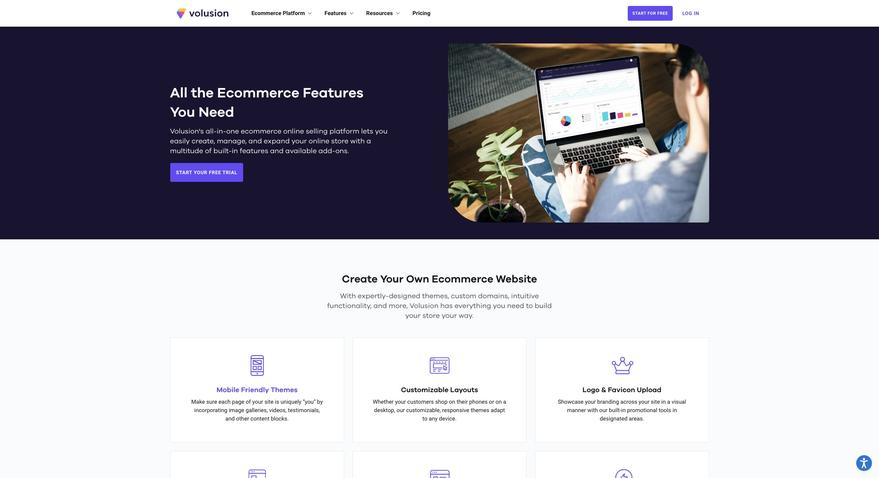 Task type: describe. For each thing, give the bounding box(es) containing it.
their
[[457, 399, 468, 406]]

pricing
[[413, 10, 431, 16]]

make
[[191, 399, 205, 406]]

more,
[[389, 303, 408, 310]]

start your free trial
[[176, 170, 237, 176]]

store inside the volusion's all-in-one ecommerce online selling platform lets you easily create, manage, and expand your online store with a multitude of built-in features and available add-ons.
[[331, 138, 349, 145]]

build
[[535, 303, 552, 310]]

trial
[[223, 170, 237, 176]]

built- inside showcase your branding across your site in a visual manner with our built-in promotional tools in designated areas.
[[609, 408, 622, 414]]

a inside whether your customers shop on their phones or on a desktop, our customizable, responsive themes adapt to any device.
[[503, 399, 506, 406]]

make sure each page of your site is uniquely "you" by incorporating image galleries, videos, testimonials, and other content blocks.
[[191, 399, 323, 423]]

showcase
[[558, 399, 584, 406]]

platform
[[330, 128, 359, 135]]

log in link
[[678, 6, 704, 21]]

blocks.
[[271, 416, 289, 423]]

areas.
[[629, 416, 644, 423]]

uniquely
[[281, 399, 302, 406]]

for
[[648, 11, 656, 16]]

manner
[[567, 408, 586, 414]]

our for logo
[[600, 408, 608, 414]]

your
[[194, 170, 207, 176]]

in
[[694, 11, 699, 16]]

designed
[[389, 293, 421, 300]]

designated
[[600, 416, 628, 423]]

and up features
[[249, 138, 262, 145]]

1 horizontal spatial online
[[309, 138, 330, 145]]

of inside the make sure each page of your site is uniquely "you" by incorporating image galleries, videos, testimonials, and other content blocks.
[[246, 399, 251, 406]]

galleries,
[[246, 408, 268, 414]]

your inside the volusion's all-in-one ecommerce online selling platform lets you easily create, manage, and expand your online store with a multitude of built-in features and available add-ons.
[[292, 138, 307, 145]]

mobile friendly themes link
[[217, 387, 298, 394]]

and inside with expertly-designed themes, custom domains, intuitive functionality, and more, volusion has everything you need to build your store your way.
[[374, 303, 387, 310]]

custom
[[451, 293, 477, 300]]

expertly-
[[358, 293, 389, 300]]

content
[[251, 416, 270, 423]]

add-
[[319, 148, 336, 155]]

device.
[[439, 416, 457, 423]]

"you"
[[303, 399, 316, 406]]

website
[[496, 275, 537, 285]]

customizable,
[[406, 408, 441, 414]]

2 on from the left
[[496, 399, 502, 406]]

features inside all the ecommerce features you need
[[303, 87, 364, 101]]

mobile
[[217, 387, 239, 394]]

layouts
[[450, 387, 478, 394]]

whether your customers shop on their phones or on a desktop, our customizable, responsive themes adapt to any device.
[[373, 399, 506, 423]]

create,
[[192, 138, 215, 145]]

a inside showcase your branding across your site in a visual manner with our built-in promotional tools in designated areas.
[[667, 399, 670, 406]]

across
[[621, 399, 638, 406]]

videos,
[[269, 408, 287, 414]]

easily
[[170, 138, 190, 145]]

you inside the volusion's all-in-one ecommerce online selling platform lets you easily create, manage, and expand your online store with a multitude of built-in features and available add-ons.
[[375, 128, 388, 135]]

logo
[[583, 387, 600, 394]]

each
[[219, 399, 231, 406]]

page
[[232, 399, 244, 406]]

promotional
[[627, 408, 658, 414]]

ons.
[[336, 148, 349, 155]]

features button
[[325, 9, 355, 18]]

and inside the make sure each page of your site is uniquely "you" by incorporating image galleries, videos, testimonials, and other content blocks.
[[225, 416, 235, 423]]

ecommerce platform button
[[252, 9, 313, 18]]

logo & favicon upload
[[583, 387, 662, 394]]

has
[[440, 303, 453, 310]]

free for for
[[658, 11, 668, 16]]

visual
[[672, 399, 686, 406]]

of inside the volusion's all-in-one ecommerce online selling platform lets you easily create, manage, and expand your online store with a multitude of built-in features and available add-ons.
[[205, 148, 212, 155]]

to inside whether your customers shop on their phones or on a desktop, our customizable, responsive themes adapt to any device.
[[423, 416, 428, 423]]

your inside the make sure each page of your site is uniquely "you" by incorporating image galleries, videos, testimonials, and other content blocks.
[[252, 399, 263, 406]]

start for start your free trial
[[176, 170, 192, 176]]

1 on from the left
[[449, 399, 455, 406]]

themes,
[[422, 293, 449, 300]]

mobile friendly themes
[[217, 387, 298, 394]]

ecommerce
[[241, 128, 282, 135]]

selling
[[306, 128, 328, 135]]

manage,
[[217, 138, 247, 145]]

image
[[229, 408, 244, 414]]

ecommerce platform
[[252, 10, 305, 16]]

site inside the make sure each page of your site is uniquely "you" by incorporating image galleries, videos, testimonials, and other content blocks.
[[265, 399, 274, 406]]

0 vertical spatial online
[[283, 128, 304, 135]]

start for start for free
[[633, 11, 647, 16]]

to inside with expertly-designed themes, custom domains, intuitive functionality, and more, volusion has everything you need to build your store your way.
[[526, 303, 533, 310]]

your up promotional
[[639, 399, 650, 406]]

upload
[[637, 387, 662, 394]]

start your free trial link
[[170, 163, 243, 182]]

your inside whether your customers shop on their phones or on a desktop, our customizable, responsive themes adapt to any device.
[[395, 399, 406, 406]]

customers
[[407, 399, 434, 406]]

create your own ecommerce website
[[342, 275, 537, 285]]

our for customizable
[[397, 408, 405, 414]]

in-
[[217, 128, 226, 135]]

volusion's
[[170, 128, 204, 135]]

functionality,
[[327, 303, 372, 310]]

with
[[340, 293, 356, 300]]

need
[[199, 106, 234, 120]]

one
[[226, 128, 239, 135]]

you inside with expertly-designed themes, custom domains, intuitive functionality, and more, volusion has everything you need to build your store your way.
[[493, 303, 506, 310]]



Task type: locate. For each thing, give the bounding box(es) containing it.
branding
[[597, 399, 619, 406]]

friendly
[[241, 387, 269, 394]]

expand
[[264, 138, 290, 145]]

our down branding
[[600, 408, 608, 414]]

1 vertical spatial start
[[176, 170, 192, 176]]

available
[[285, 148, 317, 155]]

0 horizontal spatial start
[[176, 170, 192, 176]]

to left any
[[423, 416, 428, 423]]

testimonials,
[[288, 408, 320, 414]]

to
[[526, 303, 533, 310], [423, 416, 428, 423]]

0 horizontal spatial a
[[367, 138, 371, 145]]

resources button
[[366, 9, 401, 18]]

or
[[489, 399, 494, 406]]

a inside the volusion's all-in-one ecommerce online selling platform lets you easily create, manage, and expand your online store with a multitude of built-in features and available add-ons.
[[367, 138, 371, 145]]

our right the desktop,
[[397, 408, 405, 414]]

0 horizontal spatial you
[[375, 128, 388, 135]]

by
[[317, 399, 323, 406]]

create
[[342, 275, 378, 285]]

1 horizontal spatial you
[[493, 303, 506, 310]]

1 vertical spatial with
[[588, 408, 598, 414]]

1 horizontal spatial free
[[658, 11, 668, 16]]

0 vertical spatial to
[[526, 303, 533, 310]]

features inside dropdown button
[[325, 10, 347, 16]]

any
[[429, 416, 438, 423]]

need
[[507, 303, 524, 310]]

2 horizontal spatial a
[[667, 399, 670, 406]]

free right for
[[658, 11, 668, 16]]

0 vertical spatial ecommerce
[[252, 10, 281, 16]]

all
[[170, 87, 188, 101]]

with expertly-designed themes, custom domains, intuitive functionality, and more, volusion has everything you need to build your store your way.
[[327, 293, 552, 320]]

in down manage,
[[232, 148, 238, 155]]

domains,
[[478, 293, 510, 300]]

built- down manage,
[[214, 148, 232, 155]]

0 horizontal spatial store
[[331, 138, 349, 145]]

responsive
[[442, 408, 469, 414]]

0 vertical spatial of
[[205, 148, 212, 155]]

to down intuitive
[[526, 303, 533, 310]]

1 vertical spatial of
[[246, 399, 251, 406]]

1 our from the left
[[397, 408, 405, 414]]

in down visual
[[673, 408, 677, 414]]

you right lets
[[375, 128, 388, 135]]

your up available
[[292, 138, 307, 145]]

1 vertical spatial features
[[303, 87, 364, 101]]

of down create,
[[205, 148, 212, 155]]

with right manner
[[588, 408, 598, 414]]

on up responsive
[[449, 399, 455, 406]]

volusion
[[410, 303, 439, 310]]

lets
[[361, 128, 373, 135]]

in up tools
[[662, 399, 666, 406]]

0 horizontal spatial site
[[265, 399, 274, 406]]

1 vertical spatial online
[[309, 138, 330, 145]]

favicon
[[608, 387, 635, 394]]

a up tools
[[667, 399, 670, 406]]

store
[[331, 138, 349, 145], [423, 313, 440, 320]]

1 horizontal spatial site
[[651, 399, 660, 406]]

0 vertical spatial start
[[633, 11, 647, 16]]

customizable layouts
[[401, 387, 478, 394]]

a up adapt
[[503, 399, 506, 406]]

tools
[[659, 408, 671, 414]]

free inside start for free link
[[658, 11, 668, 16]]

0 horizontal spatial with
[[350, 138, 365, 145]]

1 horizontal spatial built-
[[609, 408, 622, 414]]

shop
[[435, 399, 448, 406]]

start left your at left top
[[176, 170, 192, 176]]

themes
[[271, 387, 298, 394]]

0 horizontal spatial built-
[[214, 148, 232, 155]]

0 vertical spatial with
[[350, 138, 365, 145]]

start left for
[[633, 11, 647, 16]]

0 vertical spatial built-
[[214, 148, 232, 155]]

1 horizontal spatial to
[[526, 303, 533, 310]]

all-
[[206, 128, 217, 135]]

your up galleries,
[[252, 399, 263, 406]]

site inside showcase your branding across your site in a visual manner with our built-in promotional tools in designated areas.
[[651, 399, 660, 406]]

1 horizontal spatial a
[[503, 399, 506, 406]]

1 vertical spatial store
[[423, 313, 440, 320]]

is
[[275, 399, 279, 406]]

our inside whether your customers shop on their phones or on a desktop, our customizable, responsive themes adapt to any device.
[[397, 408, 405, 414]]

0 vertical spatial store
[[331, 138, 349, 145]]

themes
[[471, 408, 490, 414]]

&
[[601, 387, 606, 394]]

a
[[367, 138, 371, 145], [503, 399, 506, 406], [667, 399, 670, 406]]

own
[[406, 275, 429, 285]]

and down image
[[225, 416, 235, 423]]

your
[[380, 275, 404, 285]]

1 horizontal spatial on
[[496, 399, 502, 406]]

2 site from the left
[[651, 399, 660, 406]]

0 horizontal spatial of
[[205, 148, 212, 155]]

features
[[240, 148, 268, 155]]

0 horizontal spatial free
[[209, 170, 221, 176]]

ecommerce inside ecommerce platform dropdown button
[[252, 10, 281, 16]]

whether
[[373, 399, 394, 406]]

on right or
[[496, 399, 502, 406]]

your right the whether
[[395, 399, 406, 406]]

with down lets
[[350, 138, 365, 145]]

0 horizontal spatial to
[[423, 416, 428, 423]]

customizable
[[401, 387, 449, 394]]

our inside showcase your branding across your site in a visual manner with our built-in promotional tools in designated areas.
[[600, 408, 608, 414]]

1 horizontal spatial start
[[633, 11, 647, 16]]

0 horizontal spatial our
[[397, 408, 405, 414]]

start for free link
[[628, 6, 673, 21]]

store down the volusion
[[423, 313, 440, 320]]

volusion's all-in-one ecommerce online selling platform lets you easily create, manage, and expand your online store with a multitude of built-in features and available add-ons.
[[170, 128, 388, 155]]

of right page
[[246, 399, 251, 406]]

store inside with expertly-designed themes, custom domains, intuitive functionality, and more, volusion has everything you need to build your store your way.
[[423, 313, 440, 320]]

free
[[658, 11, 668, 16], [209, 170, 221, 176]]

you
[[375, 128, 388, 135], [493, 303, 506, 310]]

online
[[283, 128, 304, 135], [309, 138, 330, 145]]

ecommerce inside all the ecommerce features you need
[[217, 87, 299, 101]]

1 horizontal spatial with
[[588, 408, 598, 414]]

log
[[683, 11, 693, 16]]

online up expand
[[283, 128, 304, 135]]

0 vertical spatial free
[[658, 11, 668, 16]]

1 vertical spatial ecommerce
[[217, 87, 299, 101]]

1 vertical spatial you
[[493, 303, 506, 310]]

1 vertical spatial to
[[423, 416, 428, 423]]

of
[[205, 148, 212, 155], [246, 399, 251, 406]]

built- up designated
[[609, 408, 622, 414]]

1 site from the left
[[265, 399, 274, 406]]

your down logo
[[585, 399, 596, 406]]

pricing link
[[413, 9, 431, 18]]

all the ecommerce features you need
[[170, 87, 364, 120]]

with inside the volusion's all-in-one ecommerce online selling platform lets you easily create, manage, and expand your online store with a multitude of built-in features and available add-ons.
[[350, 138, 365, 145]]

1 horizontal spatial of
[[246, 399, 251, 406]]

0 vertical spatial features
[[325, 10, 347, 16]]

0 horizontal spatial on
[[449, 399, 455, 406]]

start for free
[[633, 11, 668, 16]]

you
[[170, 106, 195, 120]]

1 vertical spatial built-
[[609, 408, 622, 414]]

other
[[236, 416, 249, 423]]

open accessibe: accessibility options, statement and help image
[[861, 459, 868, 469]]

online down selling
[[309, 138, 330, 145]]

1 vertical spatial free
[[209, 170, 221, 176]]

built-
[[214, 148, 232, 155], [609, 408, 622, 414]]

resources
[[366, 10, 393, 16]]

the
[[191, 87, 214, 101]]

your down has
[[442, 313, 457, 320]]

site left is
[[265, 399, 274, 406]]

free inside 'start your free trial' link
[[209, 170, 221, 176]]

intuitive
[[511, 293, 539, 300]]

2 our from the left
[[600, 408, 608, 414]]

with inside showcase your branding across your site in a visual manner with our built-in promotional tools in designated areas.
[[588, 408, 598, 414]]

adapt
[[491, 408, 505, 414]]

sure
[[206, 399, 217, 406]]

free right your at left top
[[209, 170, 221, 176]]

everything
[[455, 303, 491, 310]]

showcase your branding across your site in a visual manner with our built-in promotional tools in designated areas.
[[558, 399, 686, 423]]

site
[[265, 399, 274, 406], [651, 399, 660, 406]]

0 vertical spatial you
[[375, 128, 388, 135]]

and
[[249, 138, 262, 145], [270, 148, 284, 155], [374, 303, 387, 310], [225, 416, 235, 423]]

a down lets
[[367, 138, 371, 145]]

way.
[[459, 313, 474, 320]]

store up ons.
[[331, 138, 349, 145]]

1 horizontal spatial store
[[423, 313, 440, 320]]

2 vertical spatial ecommerce
[[432, 275, 494, 285]]

0 horizontal spatial online
[[283, 128, 304, 135]]

site up tools
[[651, 399, 660, 406]]

1 horizontal spatial our
[[600, 408, 608, 414]]

and down expand
[[270, 148, 284, 155]]

your down the volusion
[[405, 313, 421, 320]]

in inside the volusion's all-in-one ecommerce online selling platform lets you easily create, manage, and expand your online store with a multitude of built-in features and available add-ons.
[[232, 148, 238, 155]]

in down across on the bottom
[[621, 408, 626, 414]]

in
[[232, 148, 238, 155], [662, 399, 666, 406], [621, 408, 626, 414], [673, 408, 677, 414]]

free for your
[[209, 170, 221, 176]]

and down expertly-
[[374, 303, 387, 310]]

phones
[[469, 399, 488, 406]]

built- inside the volusion's all-in-one ecommerce online selling platform lets you easily create, manage, and expand your online store with a multitude of built-in features and available add-ons.
[[214, 148, 232, 155]]

platform
[[283, 10, 305, 16]]

you down domains,
[[493, 303, 506, 310]]



Task type: vqa. For each thing, say whether or not it's contained in the screenshot.
the right $
no



